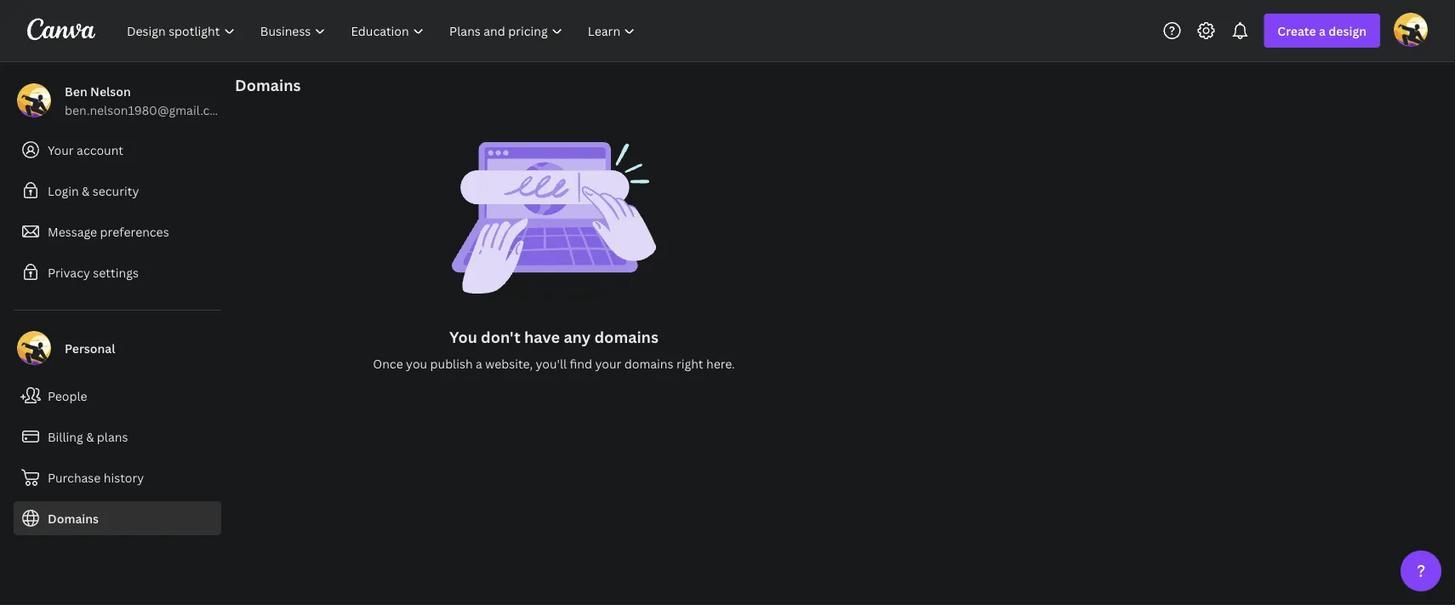 Task type: vqa. For each thing, say whether or not it's contained in the screenshot.
PRO group
no



Task type: locate. For each thing, give the bounding box(es) containing it.
your account link
[[14, 133, 221, 167]]

login & security link
[[14, 174, 221, 208]]

0 horizontal spatial a
[[476, 355, 482, 371]]

ben nelson image
[[1394, 13, 1428, 47]]

your
[[48, 142, 74, 158]]

1 vertical spatial domains
[[624, 355, 674, 371]]

ben
[[65, 83, 87, 99]]

preferences
[[100, 223, 169, 240]]

don't
[[481, 326, 521, 347]]

create a design button
[[1264, 14, 1380, 48]]

nelson
[[90, 83, 131, 99]]

domains right your
[[624, 355, 674, 371]]

you don't have any domains once you publish a website, you'll find your domains right here.
[[373, 326, 735, 371]]

once
[[373, 355, 403, 371]]

you'll
[[536, 355, 567, 371]]

& left plans
[[86, 429, 94, 445]]

0 vertical spatial a
[[1319, 23, 1326, 39]]

1 horizontal spatial a
[[1319, 23, 1326, 39]]

billing
[[48, 429, 83, 445]]

a right publish
[[476, 355, 482, 371]]

1 horizontal spatial domains
[[235, 74, 301, 95]]

a left design
[[1319, 23, 1326, 39]]

a
[[1319, 23, 1326, 39], [476, 355, 482, 371]]

& for login
[[82, 183, 90, 199]]

login & security
[[48, 183, 139, 199]]

privacy
[[48, 264, 90, 280]]

website,
[[485, 355, 533, 371]]

create a design
[[1278, 23, 1367, 39]]

0 vertical spatial &
[[82, 183, 90, 199]]

people link
[[14, 379, 221, 413]]

domains
[[594, 326, 659, 347], [624, 355, 674, 371]]

domains up your
[[594, 326, 659, 347]]

0 horizontal spatial domains
[[48, 510, 99, 526]]

1 vertical spatial &
[[86, 429, 94, 445]]

billing & plans
[[48, 429, 128, 445]]

1 vertical spatial domains
[[48, 510, 99, 526]]

you
[[449, 326, 477, 347]]

& for billing
[[86, 429, 94, 445]]

login
[[48, 183, 79, 199]]

& right 'login'
[[82, 183, 90, 199]]

find
[[570, 355, 592, 371]]

message preferences link
[[14, 214, 221, 249]]

personal
[[65, 340, 115, 356]]

1 vertical spatial a
[[476, 355, 482, 371]]

domains
[[235, 74, 301, 95], [48, 510, 99, 526]]

ben nelson ben.nelson1980@gmail.com
[[65, 83, 228, 118]]

& inside login & security link
[[82, 183, 90, 199]]

& inside billing & plans "link"
[[86, 429, 94, 445]]

account
[[77, 142, 123, 158]]

&
[[82, 183, 90, 199], [86, 429, 94, 445]]

a inside 'you don't have any domains once you publish a website, you'll find your domains right here.'
[[476, 355, 482, 371]]

have
[[524, 326, 560, 347]]



Task type: describe. For each thing, give the bounding box(es) containing it.
security
[[93, 183, 139, 199]]

publish
[[430, 355, 473, 371]]

billing & plans link
[[14, 420, 221, 454]]

right
[[676, 355, 703, 371]]

any
[[564, 326, 591, 347]]

purchase history
[[48, 469, 144, 486]]

people
[[48, 388, 87, 404]]

you
[[406, 355, 427, 371]]

a inside dropdown button
[[1319, 23, 1326, 39]]

here.
[[706, 355, 735, 371]]

0 vertical spatial domains
[[235, 74, 301, 95]]

message
[[48, 223, 97, 240]]

create
[[1278, 23, 1316, 39]]

purchase
[[48, 469, 101, 486]]

history
[[104, 469, 144, 486]]

domains inside domains link
[[48, 510, 99, 526]]

message preferences
[[48, 223, 169, 240]]

privacy settings
[[48, 264, 139, 280]]

settings
[[93, 264, 139, 280]]

0 vertical spatial domains
[[594, 326, 659, 347]]

privacy settings link
[[14, 255, 221, 289]]

plans
[[97, 429, 128, 445]]

purchase history link
[[14, 460, 221, 494]]

ben.nelson1980@gmail.com
[[65, 102, 228, 118]]

domains link
[[14, 501, 221, 535]]

top level navigation element
[[116, 14, 650, 48]]

design
[[1329, 23, 1367, 39]]

your account
[[48, 142, 123, 158]]

your
[[595, 355, 622, 371]]



